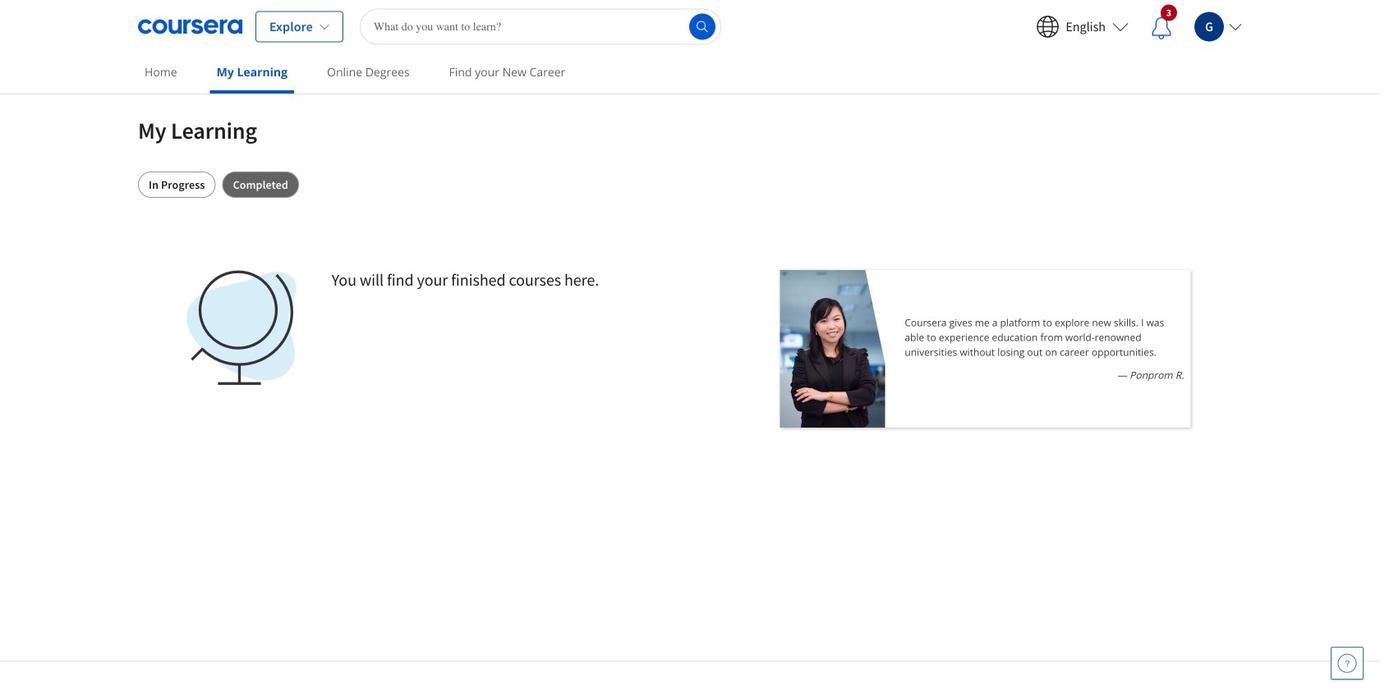 Task type: vqa. For each thing, say whether or not it's contained in the screenshot.
What do you want to learn? 'text field'
yes



Task type: locate. For each thing, give the bounding box(es) containing it.
What do you want to learn? text field
[[360, 9, 722, 45]]

None search field
[[360, 9, 722, 45]]

tab list
[[138, 172, 1243, 198]]

help center image
[[1338, 654, 1358, 674]]

coursera image
[[138, 14, 242, 40]]



